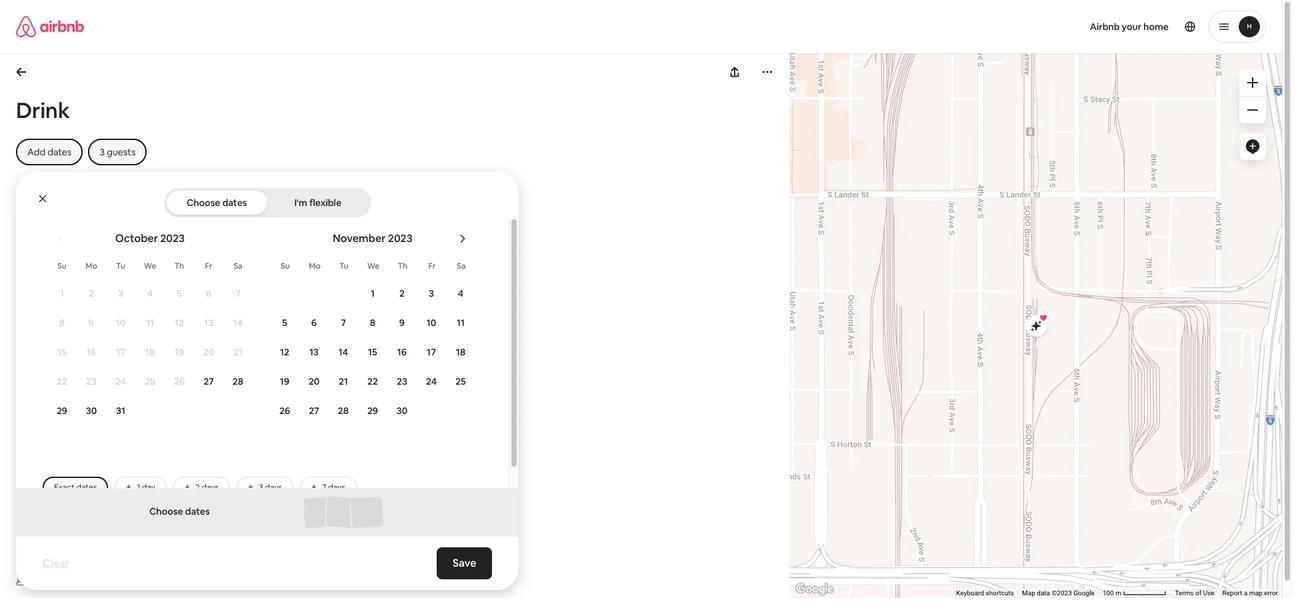 Task type: locate. For each thing, give the bounding box(es) containing it.
21
[[233, 346, 243, 358], [339, 376, 348, 388]]

1 vertical spatial 26
[[279, 405, 290, 417]]

0 vertical spatial 14
[[233, 317, 243, 329]]

4 button
[[135, 279, 165, 307], [446, 279, 476, 307]]

1 2 button from the left
[[77, 279, 106, 307]]

1 horizontal spatial 7 button
[[329, 309, 358, 337]]

0 horizontal spatial 13
[[204, 317, 213, 329]]

2 24 from the left
[[426, 376, 437, 388]]

11 for second 11 button from left
[[457, 317, 465, 329]]

days left '3 days'
[[202, 482, 219, 493]]

25 button
[[135, 368, 165, 396], [446, 368, 476, 396]]

2 days from the left
[[265, 482, 282, 493]]

23
[[86, 376, 97, 388], [397, 376, 408, 388]]

3
[[118, 287, 123, 299], [429, 287, 434, 299], [259, 482, 263, 493]]

1 29 from the left
[[57, 405, 67, 417]]

29
[[57, 405, 67, 417], [367, 405, 378, 417]]

3 for october 2023
[[118, 287, 123, 299]]

1 4 from the left
[[147, 287, 153, 299]]

1 horizontal spatial choose
[[187, 197, 220, 209]]

30 for 2nd 30 button from right
[[86, 405, 97, 417]]

add down the from
[[16, 574, 36, 587]]

20
[[203, 346, 214, 358], [309, 376, 320, 388]]

$32
[[44, 552, 63, 566]]

2023 for november 2023
[[388, 231, 413, 245]]

18 button
[[135, 338, 165, 366], [446, 338, 476, 366]]

2 button
[[77, 279, 106, 307], [388, 279, 417, 307]]

1 th from the left
[[175, 261, 184, 271]]

1 9 button from the left
[[77, 309, 106, 337]]

1 mo from the left
[[86, 261, 97, 271]]

1 1 button from the left
[[47, 279, 77, 307]]

add for add a note
[[16, 574, 36, 587]]

1 days from the left
[[202, 482, 219, 493]]

28 button
[[223, 368, 253, 396], [329, 397, 358, 425]]

1 horizontal spatial 29
[[367, 405, 378, 417]]

dialog
[[16, 172, 932, 590]]

1 horizontal spatial su
[[281, 261, 290, 271]]

1 horizontal spatial 25
[[456, 376, 466, 388]]

tu down november
[[340, 261, 349, 271]]

1 horizontal spatial 15
[[368, 346, 377, 358]]

2 su from the left
[[281, 261, 290, 271]]

1 2023 from the left
[[160, 231, 185, 245]]

tu down "october"
[[116, 261, 125, 271]]

1 vertical spatial 28 button
[[329, 397, 358, 425]]

12
[[175, 317, 184, 329], [280, 346, 289, 358]]

1 horizontal spatial 10 button
[[417, 309, 446, 337]]

0 horizontal spatial 2023
[[160, 231, 185, 245]]

1 8 button from the left
[[47, 309, 77, 337]]

add down drink
[[27, 146, 45, 158]]

i'm flexible
[[294, 197, 342, 209]]

0 horizontal spatial 3 button
[[106, 279, 135, 307]]

2 11 button from the left
[[446, 309, 476, 337]]

days
[[202, 482, 219, 493], [265, 482, 282, 493], [328, 482, 345, 493]]

29 button
[[47, 397, 77, 425], [358, 397, 388, 425]]

27 button
[[194, 368, 223, 396], [299, 397, 329, 425]]

9 for second 9 button from right
[[89, 317, 94, 329]]

2 16 button from the left
[[388, 338, 417, 366]]

5 for 5 button to the bottom
[[282, 317, 287, 329]]

15 for second 15 'button' from the left
[[368, 346, 377, 358]]

0 horizontal spatial 29
[[57, 405, 67, 417]]

2 30 button from the left
[[388, 397, 417, 425]]

1 horizontal spatial we
[[367, 261, 380, 271]]

0 horizontal spatial 2
[[89, 287, 94, 299]]

1
[[60, 287, 64, 299], [371, 287, 375, 299], [137, 482, 140, 493]]

0 horizontal spatial 20
[[203, 346, 214, 358]]

1 vertical spatial 7
[[341, 317, 346, 329]]

3 button
[[106, 279, 135, 307], [417, 279, 446, 307]]

2 11 from the left
[[457, 317, 465, 329]]

24 button
[[106, 368, 135, 396], [417, 368, 446, 396]]

4
[[147, 287, 153, 299], [458, 287, 464, 299]]

choose down day
[[149, 506, 183, 518]]

save
[[453, 556, 476, 570]]

1 horizontal spatial 6 button
[[299, 309, 329, 337]]

choose dates button
[[166, 191, 267, 215]]

0 horizontal spatial 10 button
[[106, 309, 135, 337]]

0 horizontal spatial 11 button
[[135, 309, 165, 337]]

2
[[89, 287, 94, 299], [400, 287, 405, 299], [195, 482, 200, 493]]

1 17 button from the left
[[106, 338, 135, 366]]

1 horizontal spatial 25 button
[[446, 368, 476, 396]]

dates down drink
[[47, 146, 72, 158]]

0 vertical spatial 6
[[206, 287, 212, 299]]

21 button
[[223, 338, 253, 366], [329, 368, 358, 396]]

1 we from the left
[[144, 261, 156, 271]]

2 10 from the left
[[427, 317, 436, 329]]

0 horizontal spatial 4 button
[[135, 279, 165, 307]]

1 vertical spatial 12
[[280, 346, 289, 358]]

0 vertical spatial 28
[[233, 376, 244, 388]]

14
[[233, 317, 243, 329], [339, 346, 348, 358]]

2 15 button from the left
[[358, 338, 388, 366]]

2 for october 2023
[[89, 287, 94, 299]]

2 18 button from the left
[[446, 338, 476, 366]]

1 horizontal spatial 20 button
[[299, 368, 329, 396]]

1 horizontal spatial 1 button
[[358, 279, 388, 307]]

27
[[204, 376, 214, 388], [309, 405, 319, 417]]

6 button
[[194, 279, 223, 307], [299, 309, 329, 337]]

clear
[[43, 556, 69, 570]]

0 horizontal spatial 21 button
[[223, 338, 253, 366]]

2 9 from the left
[[399, 317, 405, 329]]

0 vertical spatial 7 button
[[223, 279, 253, 307]]

2 th from the left
[[398, 261, 408, 271]]

1 10 from the left
[[116, 317, 126, 329]]

1 horizontal spatial 22 button
[[358, 368, 388, 396]]

1 horizontal spatial fr
[[429, 261, 436, 271]]

sa
[[234, 261, 243, 271], [457, 261, 466, 271]]

1 horizontal spatial th
[[398, 261, 408, 271]]

23 button
[[77, 368, 106, 396], [388, 368, 417, 396]]

6
[[206, 287, 212, 299], [311, 317, 317, 329]]

0 vertical spatial 5 button
[[165, 279, 194, 307]]

2023 right "october"
[[160, 231, 185, 245]]

1 horizontal spatial 7
[[322, 482, 327, 493]]

1 horizontal spatial days
[[265, 482, 282, 493]]

1 vertical spatial 20 button
[[299, 368, 329, 396]]

add a note button
[[16, 574, 68, 587]]

1 11 from the left
[[146, 317, 154, 329]]

4 for november 2023
[[458, 287, 464, 299]]

th down october 2023
[[175, 261, 184, 271]]

0 vertical spatial 26 button
[[165, 368, 194, 396]]

report a map error link
[[1223, 590, 1279, 597]]

2 23 button from the left
[[388, 368, 417, 396]]

add a note
[[16, 574, 68, 587]]

2 8 button from the left
[[358, 309, 388, 337]]

m
[[1116, 590, 1122, 597]]

we down november 2023
[[367, 261, 380, 271]]

a
[[38, 574, 44, 587], [1244, 590, 1248, 597]]

9 button
[[77, 309, 106, 337], [388, 309, 417, 337]]

1 horizontal spatial 26
[[279, 405, 290, 417]]

24
[[115, 376, 126, 388], [426, 376, 437, 388]]

1 horizontal spatial 15 button
[[358, 338, 388, 366]]

1 11 button from the left
[[135, 309, 165, 337]]

22 button
[[47, 368, 77, 396], [358, 368, 388, 396]]

5 button
[[165, 279, 194, 307], [270, 309, 299, 337]]

1 vertical spatial a
[[1244, 590, 1248, 597]]

0 horizontal spatial 16 button
[[77, 338, 106, 366]]

2 9 button from the left
[[388, 309, 417, 337]]

2 days
[[195, 482, 219, 493]]

su
[[57, 261, 67, 271], [281, 261, 290, 271]]

0 horizontal spatial tu
[[116, 261, 125, 271]]

choose
[[187, 197, 220, 209], [149, 506, 183, 518]]

2 30 from the left
[[397, 405, 408, 417]]

1 vertical spatial 28
[[338, 405, 349, 417]]

5 for the topmost 5 button
[[177, 287, 182, 299]]

100 m button
[[1099, 589, 1172, 598]]

2 24 button from the left
[[417, 368, 446, 396]]

7
[[236, 287, 241, 299], [341, 317, 346, 329], [322, 482, 327, 493]]

2 2023 from the left
[[388, 231, 413, 245]]

2 25 button from the left
[[446, 368, 476, 396]]

1 3 button from the left
[[106, 279, 135, 307]]

calendar application
[[33, 217, 932, 456]]

dates down 2 days
[[185, 506, 210, 518]]

7 button
[[223, 279, 253, 307], [329, 309, 358, 337]]

2 button for october 2023
[[77, 279, 106, 307]]

2 for november 2023
[[400, 287, 405, 299]]

2 3 button from the left
[[417, 279, 446, 307]]

1 horizontal spatial 16 button
[[388, 338, 417, 366]]

terms
[[1176, 590, 1194, 597]]

3 days from the left
[[328, 482, 345, 493]]

0 vertical spatial 27 button
[[194, 368, 223, 396]]

25 for 1st the '25' button from left
[[145, 376, 155, 388]]

10
[[116, 317, 126, 329], [427, 317, 436, 329]]

16 button
[[77, 338, 106, 366], [388, 338, 417, 366]]

1 16 from the left
[[87, 346, 96, 358]]

1 horizontal spatial 21
[[339, 376, 348, 388]]

0 horizontal spatial 19 button
[[165, 338, 194, 366]]

5
[[177, 287, 182, 299], [282, 317, 287, 329]]

1 22 from the left
[[57, 376, 67, 388]]

2 mo from the left
[[309, 261, 321, 271]]

0 horizontal spatial 9 button
[[77, 309, 106, 337]]

2 button for november 2023
[[388, 279, 417, 307]]

11
[[146, 317, 154, 329], [457, 317, 465, 329]]

15 button
[[47, 338, 77, 366], [358, 338, 388, 366]]

1 horizontal spatial 11
[[457, 317, 465, 329]]

1 25 button from the left
[[135, 368, 165, 396]]

th down november 2023
[[398, 261, 408, 271]]

0 horizontal spatial 22 button
[[47, 368, 77, 396]]

0 horizontal spatial 10
[[116, 317, 126, 329]]

2 8 from the left
[[370, 317, 376, 329]]

1 30 from the left
[[86, 405, 97, 417]]

terms of use link
[[1176, 590, 1215, 597]]

2 22 from the left
[[368, 376, 378, 388]]

1 horizontal spatial 8
[[370, 317, 376, 329]]

map
[[1250, 590, 1263, 597]]

1 horizontal spatial 14
[[339, 346, 348, 358]]

2 vertical spatial 7
[[322, 482, 327, 493]]

0 vertical spatial 13
[[204, 317, 213, 329]]

26 for topmost "26" button
[[174, 376, 185, 388]]

1 10 button from the left
[[106, 309, 135, 337]]

16
[[87, 346, 96, 358], [397, 346, 407, 358]]

terms of use
[[1176, 590, 1215, 597]]

9
[[89, 317, 94, 329], [399, 317, 405, 329]]

15
[[57, 346, 67, 358], [368, 346, 377, 358]]

1 15 from the left
[[57, 346, 67, 358]]

1 horizontal spatial 12 button
[[270, 338, 299, 366]]

2 sa from the left
[[457, 261, 466, 271]]

14 button
[[223, 309, 253, 337], [329, 338, 358, 366]]

0 horizontal spatial 20 button
[[194, 338, 223, 366]]

1 24 button from the left
[[106, 368, 135, 396]]

exact
[[54, 482, 75, 493]]

30
[[86, 405, 97, 417], [397, 405, 408, 417]]

1 4 button from the left
[[135, 279, 165, 307]]

2 23 from the left
[[397, 376, 408, 388]]

2023 right november
[[388, 231, 413, 245]]

2 we from the left
[[367, 261, 380, 271]]

0 vertical spatial 28 button
[[223, 368, 253, 396]]

2 horizontal spatial days
[[328, 482, 345, 493]]

0 horizontal spatial 26
[[174, 376, 185, 388]]

add inside add dates dropdown button
[[27, 146, 45, 158]]

0 horizontal spatial 26 button
[[165, 368, 194, 396]]

days right '3 days'
[[328, 482, 345, 493]]

2 29 from the left
[[367, 405, 378, 417]]

2 2 button from the left
[[388, 279, 417, 307]]

26 button
[[165, 368, 194, 396], [270, 397, 299, 425]]

18
[[145, 346, 155, 358], [456, 346, 466, 358]]

13 for bottom the 13 button
[[310, 346, 319, 358]]

1 horizontal spatial 8 button
[[358, 309, 388, 337]]

days left 7 days
[[265, 482, 282, 493]]

1 horizontal spatial 30 button
[[388, 397, 417, 425]]

0 vertical spatial 14 button
[[223, 309, 253, 337]]

add for add dates
[[27, 146, 45, 158]]

0 horizontal spatial 30 button
[[77, 397, 106, 425]]

keyboard shortcuts
[[957, 590, 1015, 597]]

0 vertical spatial choose
[[187, 197, 220, 209]]

0 horizontal spatial 28 button
[[223, 368, 253, 396]]

choose left unsave this experience image
[[187, 197, 220, 209]]

1 horizontal spatial 17
[[427, 346, 436, 358]]

th
[[175, 261, 184, 271], [398, 261, 408, 271]]

dates inside dropdown button
[[47, 146, 72, 158]]

1 horizontal spatial 24 button
[[417, 368, 446, 396]]

2023
[[160, 231, 185, 245], [388, 231, 413, 245]]

mo
[[86, 261, 97, 271], [309, 261, 321, 271]]

12 button
[[165, 309, 194, 337], [270, 338, 299, 366]]

1 fr from the left
[[205, 261, 212, 271]]

2 25 from the left
[[456, 376, 466, 388]]

0 horizontal spatial a
[[38, 574, 44, 587]]

tab list
[[166, 188, 369, 217]]

1 sa from the left
[[234, 261, 243, 271]]

26
[[174, 376, 185, 388], [279, 405, 290, 417]]

1 for november
[[371, 287, 375, 299]]

29 for 1st 29 button from the left
[[57, 405, 67, 417]]

a left 'map'
[[1244, 590, 1248, 597]]

0 horizontal spatial 23
[[86, 376, 97, 388]]

1 vertical spatial 14
[[339, 346, 348, 358]]

2 4 from the left
[[458, 287, 464, 299]]

1 horizontal spatial 19 button
[[270, 368, 299, 396]]

1 horizontal spatial 5
[[282, 317, 287, 329]]

1 vertical spatial 5
[[282, 317, 287, 329]]

1 17 from the left
[[116, 346, 125, 358]]

1 16 button from the left
[[77, 338, 106, 366]]

1 horizontal spatial 19
[[280, 376, 290, 388]]

8 button
[[47, 309, 77, 337], [358, 309, 388, 337]]

1 24 from the left
[[115, 376, 126, 388]]

0 horizontal spatial 15 button
[[47, 338, 77, 366]]

dates right the exact
[[76, 482, 97, 493]]

30 button
[[77, 397, 106, 425], [388, 397, 417, 425]]

from
[[16, 552, 42, 566]]

0 horizontal spatial we
[[144, 261, 156, 271]]

17 button
[[106, 338, 135, 366], [417, 338, 446, 366]]

25
[[145, 376, 155, 388], [456, 376, 466, 388]]

dates left i'm
[[222, 197, 247, 209]]

we down october 2023
[[144, 261, 156, 271]]

1 horizontal spatial 27
[[309, 405, 319, 417]]

2 15 from the left
[[368, 346, 377, 358]]

0 vertical spatial 12 button
[[165, 309, 194, 337]]

0 horizontal spatial 25 button
[[135, 368, 165, 396]]

1 9 from the left
[[89, 317, 94, 329]]

a left note
[[38, 574, 44, 587]]

2 4 button from the left
[[446, 279, 476, 307]]

4 for october 2023
[[147, 287, 153, 299]]

11 for 1st 11 button from the left
[[146, 317, 154, 329]]

0 horizontal spatial 1
[[60, 287, 64, 299]]

2 1 button from the left
[[358, 279, 388, 307]]

1 horizontal spatial a
[[1244, 590, 1248, 597]]

1 button
[[47, 279, 77, 307], [358, 279, 388, 307]]

2 17 from the left
[[427, 346, 436, 358]]

tu
[[116, 261, 125, 271], [340, 261, 349, 271]]

1 25 from the left
[[145, 376, 155, 388]]

1 horizontal spatial 4 button
[[446, 279, 476, 307]]

map data ©2023 google
[[1023, 590, 1095, 597]]

0 horizontal spatial 13 button
[[194, 309, 223, 337]]

0 horizontal spatial 3
[[118, 287, 123, 299]]

©2023
[[1052, 590, 1072, 597]]



Task type: describe. For each thing, give the bounding box(es) containing it.
7 days
[[322, 482, 345, 493]]

1 button for october
[[47, 279, 77, 307]]

1 18 from the left
[[145, 346, 155, 358]]

1 horizontal spatial 2
[[195, 482, 200, 493]]

map
[[1023, 590, 1036, 597]]

2 16 from the left
[[397, 346, 407, 358]]

save button
[[437, 548, 492, 580]]

1 horizontal spatial 6
[[311, 317, 317, 329]]

shortcuts
[[986, 590, 1015, 597]]

30 for second 30 button from the left
[[397, 405, 408, 417]]

1 horizontal spatial 14 button
[[329, 338, 358, 366]]

1 vertical spatial 19 button
[[270, 368, 299, 396]]

1 horizontal spatial 1
[[137, 482, 140, 493]]

keyboard shortcuts button
[[957, 589, 1015, 598]]

report a map error
[[1223, 590, 1279, 597]]

31
[[116, 405, 125, 417]]

drink
[[16, 97, 70, 124]]

2 10 button from the left
[[417, 309, 446, 337]]

1 23 from the left
[[86, 376, 97, 388]]

keyboard
[[957, 590, 985, 597]]

of
[[1196, 590, 1202, 597]]

0 vertical spatial 12
[[175, 317, 184, 329]]

1 vertical spatial 6 button
[[299, 309, 329, 337]]

100 m
[[1103, 590, 1124, 597]]

profile element
[[657, 0, 1267, 53]]

1 vertical spatial 13 button
[[299, 338, 329, 366]]

days for 2 days
[[202, 482, 219, 493]]

1 for october
[[60, 287, 64, 299]]

google image
[[793, 581, 837, 598]]

1 vertical spatial 5 button
[[270, 309, 299, 337]]

unsave this experience image
[[231, 200, 247, 216]]

note
[[46, 574, 68, 587]]

1 18 button from the left
[[135, 338, 165, 366]]

add dates
[[27, 146, 72, 158]]

0 horizontal spatial 6
[[206, 287, 212, 299]]

1 day
[[137, 482, 155, 493]]

november 2023
[[333, 231, 413, 245]]

0 horizontal spatial 12 button
[[165, 309, 194, 337]]

2 18 from the left
[[456, 346, 466, 358]]

1 vertical spatial 12 button
[[270, 338, 299, 366]]

1 horizontal spatial 12
[[280, 346, 289, 358]]

choose dates inside button
[[187, 197, 247, 209]]

1 29 button from the left
[[47, 397, 77, 425]]

dialog containing october 2023
[[16, 172, 932, 590]]

0 vertical spatial 20
[[203, 346, 214, 358]]

2 29 button from the left
[[358, 397, 388, 425]]

google map
including 0 saved stays. region
[[695, 4, 1293, 598]]

report
[[1223, 590, 1243, 597]]

a for add
[[38, 574, 44, 587]]

1 su from the left
[[57, 261, 67, 271]]

1 vertical spatial 21 button
[[329, 368, 358, 396]]

/
[[65, 552, 70, 566]]

november
[[333, 231, 386, 245]]

10 for first 10 button from right
[[427, 317, 436, 329]]

10 for 1st 10 button
[[116, 317, 126, 329]]

0 horizontal spatial 14 button
[[223, 309, 253, 337]]

0 vertical spatial 21 button
[[223, 338, 253, 366]]

100
[[1103, 590, 1114, 597]]

2 22 button from the left
[[358, 368, 388, 396]]

error
[[1265, 590, 1279, 597]]

flexible
[[309, 197, 342, 209]]

4 button for november 2023
[[446, 279, 476, 307]]

choose inside button
[[187, 197, 220, 209]]

0 horizontal spatial choose
[[149, 506, 183, 518]]

2 17 button from the left
[[417, 338, 446, 366]]

2 tu from the left
[[340, 261, 349, 271]]

i'm
[[294, 197, 307, 209]]

25 for second the '25' button
[[456, 376, 466, 388]]

days for 7 days
[[328, 482, 345, 493]]

14 for the right 14 button
[[339, 346, 348, 358]]

1 15 button from the left
[[47, 338, 77, 366]]

1 vertical spatial 20
[[309, 376, 320, 388]]

exact dates
[[54, 482, 97, 493]]

1 tu from the left
[[116, 261, 125, 271]]

3 button for october 2023
[[106, 279, 135, 307]]

29 for 2nd 29 button
[[367, 405, 378, 417]]

13 for top the 13 button
[[204, 317, 213, 329]]

add dates button
[[16, 139, 83, 165]]

1 button for november
[[358, 279, 388, 307]]

1 vertical spatial 7 button
[[329, 309, 358, 337]]

0 vertical spatial 19 button
[[165, 338, 194, 366]]

17 for 2nd "17" button from the right
[[116, 346, 125, 358]]

0 horizontal spatial 6 button
[[194, 279, 223, 307]]

1 horizontal spatial 28 button
[[329, 397, 358, 425]]

15 for first 15 'button' from the left
[[57, 346, 67, 358]]

use
[[1204, 590, 1215, 597]]

19 for the bottom 19 "button"
[[280, 376, 290, 388]]

0 horizontal spatial 21
[[233, 346, 243, 358]]

data
[[1037, 590, 1051, 597]]

3 days
[[259, 482, 282, 493]]

days for 3 days
[[265, 482, 282, 493]]

1 22 button from the left
[[47, 368, 77, 396]]

0 vertical spatial 13 button
[[194, 309, 223, 337]]

1 horizontal spatial 3
[[259, 482, 263, 493]]

9 for second 9 button from the left
[[399, 317, 405, 329]]

0 horizontal spatial 7
[[236, 287, 241, 299]]

google
[[1074, 590, 1095, 597]]

a for report
[[1244, 590, 1248, 597]]

dates inside button
[[222, 197, 247, 209]]

31 button
[[106, 397, 135, 425]]

2023 for october 2023
[[160, 231, 185, 245]]

1 8 from the left
[[59, 317, 65, 329]]

from $32 / person
[[16, 552, 106, 566]]

2 horizontal spatial 7
[[341, 317, 346, 329]]

1 vertical spatial 26 button
[[270, 397, 299, 425]]

3 button for november 2023
[[417, 279, 446, 307]]

clear button
[[36, 550, 76, 577]]

19 for top 19 "button"
[[175, 346, 184, 358]]

1 23 button from the left
[[77, 368, 106, 396]]

october
[[115, 231, 158, 245]]

urban wine tasting at elsom cellars group
[[16, 189, 258, 566]]

4 button for october 2023
[[135, 279, 165, 307]]

person
[[72, 552, 106, 566]]

0 horizontal spatial 27 button
[[194, 368, 223, 396]]

i'm flexible button
[[267, 191, 369, 215]]

zoom in image
[[1248, 77, 1259, 88]]

zoom out image
[[1248, 105, 1259, 115]]

add a place to the map image
[[1245, 139, 1261, 155]]

0 horizontal spatial 28
[[233, 376, 244, 388]]

14 for the left 14 button
[[233, 317, 243, 329]]

day
[[142, 482, 155, 493]]

0 horizontal spatial 7 button
[[223, 279, 253, 307]]

17 for 1st "17" button from right
[[427, 346, 436, 358]]

26 for "26" button to the bottom
[[279, 405, 290, 417]]

october 2023
[[115, 231, 185, 245]]

1 vertical spatial 27
[[309, 405, 319, 417]]

1 vertical spatial choose dates
[[149, 506, 210, 518]]

tab list containing choose dates
[[166, 188, 369, 217]]

3 for november 2023
[[429, 287, 434, 299]]

0 horizontal spatial 27
[[204, 376, 214, 388]]

2 fr from the left
[[429, 261, 436, 271]]

0 vertical spatial 20 button
[[194, 338, 223, 366]]

1 30 button from the left
[[77, 397, 106, 425]]

1 vertical spatial 27 button
[[299, 397, 329, 425]]



Task type: vqa. For each thing, say whether or not it's contained in the screenshot.


